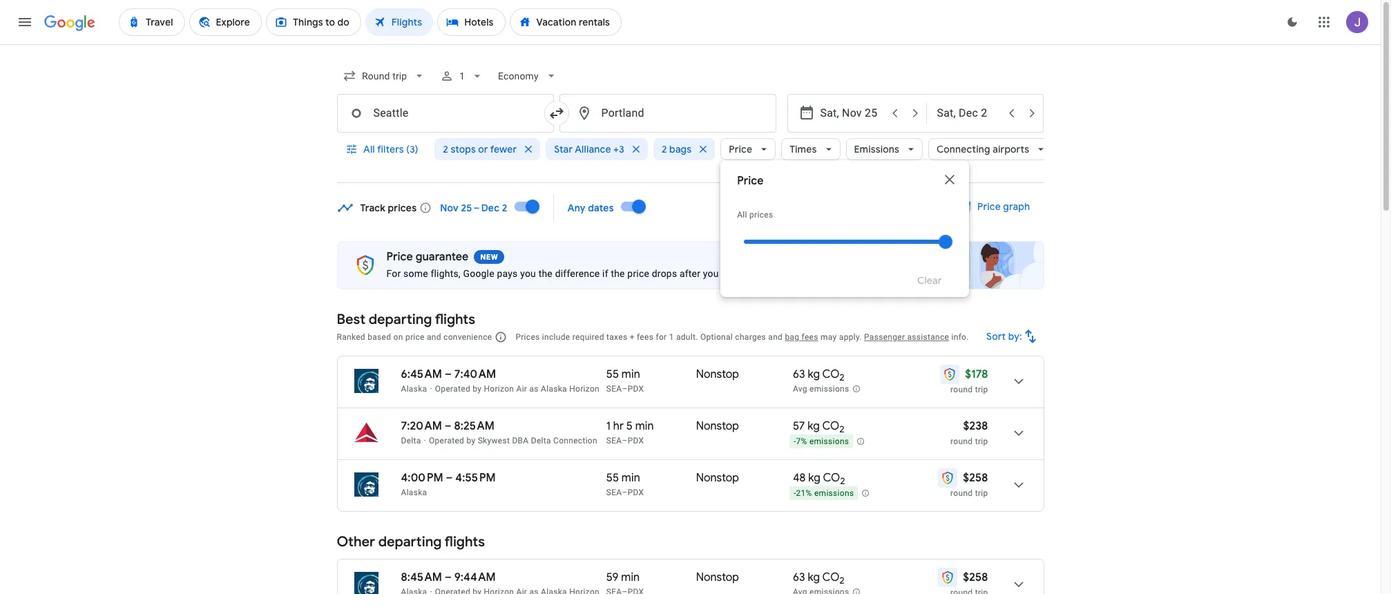 Task type: describe. For each thing, give the bounding box(es) containing it.
sort
[[987, 330, 1006, 343]]

Departure time: 4:00 PM. text field
[[401, 471, 443, 485]]

8:25 am
[[454, 419, 495, 433]]

ranked based on price and convenience
[[337, 332, 492, 342]]

price graph
[[978, 200, 1031, 213]]

1 horizontal spatial price
[[628, 268, 650, 279]]

trip for $258
[[975, 489, 988, 498]]

kg for 7:20 am – 8:25 am
[[808, 419, 820, 433]]

learn more about tracked prices image
[[420, 201, 432, 214]]

2 inside 57 kg co 2
[[840, 424, 845, 435]]

any
[[568, 201, 586, 214]]

star alliance +3 button
[[546, 133, 648, 166]]

1 and from the left
[[427, 332, 441, 342]]

price inside price popup button
[[729, 143, 753, 155]]

flights,
[[431, 268, 461, 279]]

round inside $238 round trip
[[951, 437, 973, 446]]

1 for 1 hr 5 min sea – pdx
[[607, 419, 611, 433]]

emissions
[[854, 143, 900, 155]]

1 the from the left
[[539, 268, 553, 279]]

7:20 am
[[401, 419, 442, 433]]

7%
[[796, 437, 807, 446]]

1 you from the left
[[520, 268, 536, 279]]

5
[[627, 419, 633, 433]]

airports
[[993, 143, 1030, 155]]

hr
[[613, 419, 624, 433]]

4:00 pm – 4:55 pm alaska
[[401, 471, 496, 497]]

4:00 pm
[[401, 471, 443, 485]]

new
[[481, 253, 498, 262]]

best
[[337, 311, 366, 328]]

main menu image
[[17, 14, 33, 30]]

on
[[394, 332, 403, 342]]

google
[[463, 268, 495, 279]]

Departure text field
[[821, 95, 884, 132]]

nonstop flight. element for 7:20 am – 8:25 am
[[696, 419, 739, 435]]

operated by horizon air as alaska horizon
[[435, 384, 600, 394]]

air
[[516, 384, 527, 394]]

passenger
[[864, 332, 905, 342]]

flights for other departing flights
[[445, 533, 485, 551]]

57 kg co 2
[[793, 419, 845, 435]]

2 stops or fewer button
[[435, 133, 541, 166]]

some
[[404, 268, 428, 279]]

(3)
[[406, 143, 418, 155]]

nonstop for 9:44 am
[[696, 571, 739, 585]]

nonstop flight. element for 8:45 am – 9:44 am
[[696, 571, 739, 587]]

co for 7:20 am – 8:25 am
[[823, 419, 840, 433]]

– inside 4:00 pm – 4:55 pm alaska
[[446, 471, 453, 485]]

63 for 55 min
[[793, 368, 805, 381]]

change appearance image
[[1276, 6, 1309, 39]]

- for 57
[[794, 437, 796, 446]]

prices include required taxes + fees for 1 adult. optional charges and bag fees may apply. passenger assistance
[[516, 332, 950, 342]]

flight details. leaves seattle-tacoma international airport at 6:45 am on saturday, november 25 and arrives at portland international airport at 7:40 am on saturday, november 25. image
[[1002, 365, 1035, 398]]

find the best price region
[[337, 190, 1044, 230]]

kg for 6:45 am – 7:40 am
[[808, 368, 820, 381]]

round for $178
[[951, 385, 973, 395]]

pdx for 4:55 pm
[[628, 488, 644, 497]]

$258 for 48
[[963, 471, 988, 485]]

2 inside 48 kg co 2
[[840, 476, 845, 487]]

prices for track prices
[[388, 201, 417, 214]]

-7% emissions
[[794, 437, 849, 446]]

2 horizon from the left
[[569, 384, 600, 394]]

sea for 7:40 am
[[607, 384, 622, 394]]

Arrival time: 4:55 PM. text field
[[456, 471, 496, 485]]

if
[[603, 268, 609, 279]]

for some flights, google pays you the difference if the price drops after you book.
[[387, 268, 746, 279]]

star
[[554, 143, 573, 155]]

other
[[337, 533, 375, 551]]

flight details. leaves seattle-tacoma international airport at 8:45 am on saturday, november 25 and arrives at portland international airport at 9:44 am on saturday, november 25. image
[[1002, 568, 1035, 594]]

avg
[[793, 384, 808, 394]]

7:20 am – 8:25 am
[[401, 419, 495, 433]]

$258 for 63
[[963, 571, 988, 585]]

-21% emissions
[[794, 489, 854, 498]]

assistance
[[908, 332, 950, 342]]

star alliance +3
[[554, 143, 625, 155]]

trip inside $238 round trip
[[975, 437, 988, 446]]

1 button
[[434, 59, 490, 93]]

by:
[[1008, 330, 1022, 343]]

loading results progress bar
[[0, 44, 1381, 47]]

skywest
[[478, 436, 510, 446]]

stops
[[451, 143, 476, 155]]

leaves seattle-tacoma international airport at 4:00 pm on saturday, november 25 and arrives at portland international airport at 4:55 pm on saturday, november 25. element
[[401, 471, 496, 485]]

Departure time: 7:20 AM. text field
[[401, 419, 442, 433]]

– right departure time: 6:45 am. text field
[[445, 368, 452, 381]]

2 bags button
[[654, 133, 715, 166]]

nov 25 – dec 2
[[440, 201, 508, 214]]

2 stops or fewer
[[443, 143, 517, 155]]

main content containing best departing flights
[[337, 190, 1044, 594]]

operated by skywest dba delta connection
[[429, 436, 598, 446]]

6:45 am – 7:40 am
[[401, 368, 496, 381]]

4:55 pm
[[456, 471, 496, 485]]

6:45 am
[[401, 368, 442, 381]]

graph
[[1004, 200, 1031, 213]]

bag
[[785, 332, 800, 342]]

fewer
[[490, 143, 517, 155]]

times
[[790, 143, 817, 155]]

pdx inside 1 hr 5 min sea – pdx
[[628, 436, 644, 446]]

price guarantee
[[387, 250, 469, 264]]

2 you from the left
[[703, 268, 719, 279]]

after
[[680, 268, 701, 279]]

any dates
[[568, 201, 614, 214]]

Arrival time: 9:44 AM. text field
[[454, 571, 496, 585]]

– inside 1 hr 5 min sea – pdx
[[622, 436, 628, 446]]

optional
[[701, 332, 733, 342]]

connecting
[[937, 143, 991, 155]]

– left arrival time: 8:25 am. text field
[[445, 419, 452, 433]]

adult.
[[676, 332, 698, 342]]

or
[[478, 143, 488, 155]]

dates
[[588, 201, 614, 214]]

drops
[[652, 268, 677, 279]]

Departure time: 8:45 AM. text field
[[401, 571, 442, 585]]

1 for 1
[[459, 70, 465, 82]]

guarantee
[[416, 250, 469, 264]]

price graph button
[[942, 194, 1042, 219]]

alaska inside 4:00 pm – 4:55 pm alaska
[[401, 488, 427, 497]]

co for 6:45 am – 7:40 am
[[823, 368, 840, 381]]

sort by:
[[987, 330, 1022, 343]]

book.
[[722, 268, 746, 279]]

flight details. leaves seattle-tacoma international airport at 7:20 am on saturday, november 25 and arrives at portland international airport at 8:25 am on saturday, november 25. image
[[1002, 417, 1035, 450]]

63 kg co 2 for $258
[[793, 571, 845, 587]]

price button
[[721, 133, 776, 166]]

all filters (3)
[[363, 143, 418, 155]]

co inside 48 kg co 2
[[823, 471, 840, 485]]

sort by: button
[[981, 320, 1044, 353]]

- for 48
[[794, 489, 796, 498]]

connecting airports button
[[929, 133, 1053, 166]]

total duration 1 hr 5 min. element
[[607, 419, 696, 435]]

leaves seattle-tacoma international airport at 8:45 am on saturday, november 25 and arrives at portland international airport at 9:44 am on saturday, november 25. element
[[401, 571, 496, 585]]

nonstop flight. element for 6:45 am – 7:40 am
[[696, 368, 739, 383]]

2 bags
[[662, 143, 692, 155]]

+
[[630, 332, 635, 342]]

swap origin and destination. image
[[548, 105, 565, 122]]

may
[[821, 332, 837, 342]]

$238 round trip
[[951, 419, 988, 446]]



Task type: vqa. For each thing, say whether or not it's contained in the screenshot.
"stop" inside the 1 stop 1 hr 5 min FRA
no



Task type: locate. For each thing, give the bounding box(es) containing it.
kg
[[808, 368, 820, 381], [808, 419, 820, 433], [809, 471, 821, 485], [808, 571, 820, 585]]

1 vertical spatial flights
[[445, 533, 485, 551]]

all inside button
[[363, 143, 375, 155]]

the right if
[[611, 268, 625, 279]]

55 min sea – pdx for 4:55 pm
[[607, 471, 644, 497]]

2 vertical spatial sea
[[607, 488, 622, 497]]

$258 left flight details. leaves seattle-tacoma international airport at 4:00 pm on saturday, november 25 and arrives at portland international airport at 4:55 pm on saturday, november 25. icon
[[963, 471, 988, 485]]

operated for operated by horizon air as alaska horizon
[[435, 384, 471, 394]]

operated down leaves seattle-tacoma international airport at 7:20 am on saturday, november 25 and arrives at portland international airport at 8:25 am on saturday, november 25. "element"
[[429, 436, 464, 446]]

round trip for $178
[[951, 385, 988, 395]]

63 for 59 min
[[793, 571, 805, 585]]

emissions for 48
[[815, 489, 854, 498]]

fees right bag
[[802, 332, 819, 342]]

and
[[427, 332, 441, 342], [769, 332, 783, 342]]

delta right dba
[[531, 436, 551, 446]]

1 horizontal spatial all
[[737, 210, 747, 220]]

ranked
[[337, 332, 365, 342]]

by down arrival time: 8:25 am. text field
[[467, 436, 476, 446]]

the left difference
[[539, 268, 553, 279]]

2 sea from the top
[[607, 436, 622, 446]]

1 vertical spatial operated
[[429, 436, 464, 446]]

prices
[[516, 332, 540, 342]]

63
[[793, 368, 805, 381], [793, 571, 805, 585]]

dba
[[512, 436, 529, 446]]

by down 7:40 am text field
[[473, 384, 482, 394]]

co for 8:45 am – 9:44 am
[[823, 571, 840, 585]]

alaska down 6:45 am
[[401, 384, 427, 394]]

total duration 55 min. element
[[607, 368, 696, 383], [607, 471, 696, 487]]

pays
[[497, 268, 518, 279]]

None text field
[[337, 94, 554, 133]]

sea down 1 hr 5 min sea – pdx
[[607, 488, 622, 497]]

prices down price popup button
[[750, 210, 773, 220]]

close dialog image
[[942, 171, 959, 188]]

1 55 from the top
[[607, 368, 619, 381]]

1 vertical spatial round trip
[[951, 489, 988, 498]]

kg for 8:45 am – 9:44 am
[[808, 571, 820, 585]]

8:45 am
[[401, 571, 442, 585]]

0 vertical spatial departing
[[369, 311, 432, 328]]

1 inside 1 hr 5 min sea – pdx
[[607, 419, 611, 433]]

2 round from the top
[[951, 437, 973, 446]]

1 horizon from the left
[[484, 384, 514, 394]]

2 pdx from the top
[[628, 436, 644, 446]]

1 vertical spatial round
[[951, 437, 973, 446]]

Return text field
[[937, 95, 1001, 132]]

2 63 from the top
[[793, 571, 805, 585]]

2 $258 from the top
[[963, 571, 988, 585]]

based
[[368, 332, 391, 342]]

2 trip from the top
[[975, 437, 988, 446]]

- down 57
[[794, 437, 796, 446]]

nonstop flight. element
[[696, 368, 739, 383], [696, 419, 739, 435], [696, 471, 739, 487], [696, 571, 739, 587]]

min down +
[[622, 368, 640, 381]]

258 US dollars text field
[[963, 571, 988, 585]]

0 vertical spatial round trip
[[951, 385, 988, 395]]

pdx down 1 hr 5 min sea – pdx
[[628, 488, 644, 497]]

min right the 5
[[636, 419, 654, 433]]

other departing flights
[[337, 533, 485, 551]]

1 63 kg co 2 from the top
[[793, 368, 845, 384]]

sea for 4:55 pm
[[607, 488, 622, 497]]

57
[[793, 419, 805, 433]]

trip down "$238"
[[975, 437, 988, 446]]

3 trip from the top
[[975, 489, 988, 498]]

departing for best
[[369, 311, 432, 328]]

1 vertical spatial -
[[794, 489, 796, 498]]

238 US dollars text field
[[964, 419, 988, 433]]

price up for
[[387, 250, 413, 264]]

round trip down the $178
[[951, 385, 988, 395]]

for
[[387, 268, 401, 279]]

emissions button
[[846, 133, 923, 166]]

alaska down departure time: 4:00 pm. text box on the bottom left of the page
[[401, 488, 427, 497]]

– down the 5
[[622, 436, 628, 446]]

times button
[[782, 133, 841, 166]]

all left filters
[[363, 143, 375, 155]]

0 vertical spatial total duration 55 min. element
[[607, 368, 696, 383]]

2 vertical spatial trip
[[975, 489, 988, 498]]

0 vertical spatial price
[[628, 268, 650, 279]]

prices left learn more about tracked prices image
[[388, 201, 417, 214]]

total duration 55 min. element for 48
[[607, 471, 696, 487]]

flight details. leaves seattle-tacoma international airport at 4:00 pm on saturday, november 25 and arrives at portland international airport at 4:55 pm on saturday, november 25. image
[[1002, 468, 1035, 502]]

trip
[[975, 385, 988, 395], [975, 437, 988, 446], [975, 489, 988, 498]]

0 vertical spatial 55 min sea – pdx
[[607, 368, 644, 394]]

alaska right as
[[541, 384, 567, 394]]

4 nonstop flight. element from the top
[[696, 571, 739, 587]]

55 min sea – pdx down +
[[607, 368, 644, 394]]

0 vertical spatial 55
[[607, 368, 619, 381]]

55 for 4:55 pm
[[607, 471, 619, 485]]

1 pdx from the top
[[628, 384, 644, 394]]

1 nonstop flight. element from the top
[[696, 368, 739, 383]]

$258
[[963, 471, 988, 485], [963, 571, 988, 585]]

total duration 55 min. element for 63
[[607, 368, 696, 383]]

Arrival time: 7:40 AM. text field
[[454, 368, 496, 381]]

4 nonstop from the top
[[696, 571, 739, 585]]

min right 59
[[621, 571, 640, 585]]

0 horizontal spatial all
[[363, 143, 375, 155]]

you right "pays" on the top of page
[[520, 268, 536, 279]]

and down best departing flights
[[427, 332, 441, 342]]

departing up 8:45 am text field
[[378, 533, 442, 551]]

+3
[[614, 143, 625, 155]]

1 63 from the top
[[793, 368, 805, 381]]

min down 1 hr 5 min sea – pdx
[[622, 471, 640, 485]]

flights up 9:44 am text box
[[445, 533, 485, 551]]

1 horizontal spatial fees
[[802, 332, 819, 342]]

connecting airports
[[937, 143, 1030, 155]]

all up book.
[[737, 210, 747, 220]]

departing for other
[[378, 533, 442, 551]]

2 the from the left
[[611, 268, 625, 279]]

$258 left flight details. leaves seattle-tacoma international airport at 8:45 am on saturday, november 25 and arrives at portland international airport at 9:44 am on saturday, november 25. image
[[963, 571, 988, 585]]

for
[[656, 332, 667, 342]]

flights for best departing flights
[[435, 311, 475, 328]]

delta down 7:20 am
[[401, 436, 421, 446]]

0 vertical spatial operated
[[435, 384, 471, 394]]

emissions down 48 kg co 2
[[815, 489, 854, 498]]

1 horizontal spatial delta
[[531, 436, 551, 446]]

bags
[[670, 143, 692, 155]]

1 delta from the left
[[401, 436, 421, 446]]

round
[[951, 385, 973, 395], [951, 437, 973, 446], [951, 489, 973, 498]]

operated down leaves seattle-tacoma international airport at 6:45 am on saturday, november 25 and arrives at portland international airport at 7:40 am on saturday, november 25. element
[[435, 384, 471, 394]]

min inside 1 hr 5 min sea – pdx
[[636, 419, 654, 433]]

best departing flights
[[337, 311, 475, 328]]

New feature text field
[[474, 250, 505, 264]]

pdx
[[628, 384, 644, 394], [628, 436, 644, 446], [628, 488, 644, 497]]

kg inside 57 kg co 2
[[808, 419, 820, 433]]

0 vertical spatial 1
[[459, 70, 465, 82]]

trip for $178
[[975, 385, 988, 395]]

None search field
[[337, 59, 1053, 297]]

2 55 min sea – pdx from the top
[[607, 471, 644, 497]]

horizon right as
[[569, 384, 600, 394]]

0 horizontal spatial price
[[406, 332, 425, 342]]

55 min sea – pdx for 7:40 am
[[607, 368, 644, 394]]

0 horizontal spatial fees
[[637, 332, 654, 342]]

total duration 55 min. element down 1 hr 5 min sea – pdx
[[607, 471, 696, 487]]

departing up on
[[369, 311, 432, 328]]

48
[[793, 471, 806, 485]]

0 vertical spatial 63 kg co 2
[[793, 368, 845, 384]]

alliance
[[575, 143, 611, 155]]

 image
[[424, 436, 426, 446]]

1 vertical spatial 63 kg co 2
[[793, 571, 845, 587]]

1 trip from the top
[[975, 385, 988, 395]]

1 vertical spatial emissions
[[810, 437, 849, 446]]

round down the $178
[[951, 385, 973, 395]]

2 vertical spatial 1
[[607, 419, 611, 433]]

1 round trip from the top
[[951, 385, 988, 395]]

1 vertical spatial 55
[[607, 471, 619, 485]]

0 vertical spatial by
[[473, 384, 482, 394]]

by for horizon
[[473, 384, 482, 394]]

you
[[520, 268, 536, 279], [703, 268, 719, 279]]

55 for 7:40 am
[[607, 368, 619, 381]]

25 – dec
[[461, 201, 500, 214]]

55 down 1 hr 5 min sea – pdx
[[607, 471, 619, 485]]

0 horizontal spatial delta
[[401, 436, 421, 446]]

1 vertical spatial total duration 55 min. element
[[607, 471, 696, 487]]

55 min sea – pdx
[[607, 368, 644, 394], [607, 471, 644, 497]]

3 nonstop from the top
[[696, 471, 739, 485]]

2 fees from the left
[[802, 332, 819, 342]]

co
[[823, 368, 840, 381], [823, 419, 840, 433], [823, 471, 840, 485], [823, 571, 840, 585]]

0 horizontal spatial you
[[520, 268, 536, 279]]

1 total duration 55 min. element from the top
[[607, 368, 696, 383]]

2 vertical spatial pdx
[[628, 488, 644, 497]]

price down price popup button
[[737, 174, 764, 188]]

difference
[[555, 268, 600, 279]]

1 horizontal spatial you
[[703, 268, 719, 279]]

as
[[530, 384, 539, 394]]

0 horizontal spatial horizon
[[484, 384, 514, 394]]

– left the 4:55 pm
[[446, 471, 453, 485]]

round down 238 us dollars 'text box'
[[951, 437, 973, 446]]

1 vertical spatial trip
[[975, 437, 988, 446]]

1 vertical spatial $258
[[963, 571, 988, 585]]

2 vertical spatial round
[[951, 489, 973, 498]]

2 - from the top
[[794, 489, 796, 498]]

fees right +
[[637, 332, 654, 342]]

0 horizontal spatial the
[[539, 268, 553, 279]]

0 horizontal spatial 1
[[459, 70, 465, 82]]

learn more about ranking image
[[495, 331, 507, 343]]

1 vertical spatial 55 min sea – pdx
[[607, 471, 644, 497]]

trip down $258 text box
[[975, 489, 988, 498]]

emissions down 57 kg co 2
[[810, 437, 849, 446]]

55
[[607, 368, 619, 381], [607, 471, 619, 485]]

kg inside 48 kg co 2
[[809, 471, 821, 485]]

Departure time: 6:45 AM. text field
[[401, 368, 442, 381]]

2 and from the left
[[769, 332, 783, 342]]

price right on
[[406, 332, 425, 342]]

taxes
[[607, 332, 628, 342]]

nonstop for 8:25 am
[[696, 419, 739, 433]]

3 nonstop flight. element from the top
[[696, 471, 739, 487]]

sea down hr
[[607, 436, 622, 446]]

0 vertical spatial pdx
[[628, 384, 644, 394]]

55 down taxes
[[607, 368, 619, 381]]

filters
[[377, 143, 404, 155]]

0 vertical spatial trip
[[975, 385, 988, 395]]

convenience
[[444, 332, 492, 342]]

1 sea from the top
[[607, 384, 622, 394]]

2 vertical spatial emissions
[[815, 489, 854, 498]]

price left "drops"
[[628, 268, 650, 279]]

258 US dollars text field
[[963, 471, 988, 485]]

total duration 59 min. element
[[607, 571, 696, 587]]

1 vertical spatial by
[[467, 436, 476, 446]]

2 nonstop from the top
[[696, 419, 739, 433]]

63 kg co 2
[[793, 368, 845, 384], [793, 571, 845, 587]]

include
[[542, 332, 570, 342]]

0 vertical spatial all
[[363, 143, 375, 155]]

1 horizontal spatial the
[[611, 268, 625, 279]]

1 vertical spatial 1
[[669, 332, 674, 342]]

59
[[607, 571, 619, 585]]

2 horizontal spatial 1
[[669, 332, 674, 342]]

horizon left air in the bottom of the page
[[484, 384, 514, 394]]

1 vertical spatial price
[[406, 332, 425, 342]]

2 63 kg co 2 from the top
[[793, 571, 845, 587]]

0 vertical spatial 63
[[793, 368, 805, 381]]

Arrival time: 8:25 AM. text field
[[454, 419, 495, 433]]

all for all filters (3)
[[363, 143, 375, 155]]

1 vertical spatial pdx
[[628, 436, 644, 446]]

track prices
[[360, 201, 417, 214]]

2 inside find the best price region
[[502, 201, 508, 214]]

– up the 5
[[622, 384, 628, 394]]

1 hr 5 min sea – pdx
[[607, 419, 654, 446]]

operated for operated by skywest dba delta connection
[[429, 436, 464, 446]]

leaves seattle-tacoma international airport at 7:20 am on saturday, november 25 and arrives at portland international airport at 8:25 am on saturday, november 25. element
[[401, 419, 495, 433]]

total duration 55 min. element down for
[[607, 368, 696, 383]]

21%
[[796, 489, 812, 498]]

0 horizontal spatial prices
[[388, 201, 417, 214]]

emissions for 57
[[810, 437, 849, 446]]

sea up hr
[[607, 384, 622, 394]]

1 vertical spatial 63
[[793, 571, 805, 585]]

horizon
[[484, 384, 514, 394], [569, 384, 600, 394]]

63 kg co 2 for $178
[[793, 368, 845, 384]]

1 horizontal spatial horizon
[[569, 384, 600, 394]]

sea
[[607, 384, 622, 394], [607, 436, 622, 446], [607, 488, 622, 497]]

- down 48
[[794, 489, 796, 498]]

1 inside 1 popup button
[[459, 70, 465, 82]]

2 55 from the top
[[607, 471, 619, 485]]

flights
[[435, 311, 475, 328], [445, 533, 485, 551]]

nonstop
[[696, 368, 739, 381], [696, 419, 739, 433], [696, 471, 739, 485], [696, 571, 739, 585]]

0 vertical spatial -
[[794, 437, 796, 446]]

2 total duration 55 min. element from the top
[[607, 471, 696, 487]]

1 round from the top
[[951, 385, 973, 395]]

1 vertical spatial sea
[[607, 436, 622, 446]]

1 fees from the left
[[637, 332, 654, 342]]

required
[[573, 332, 604, 342]]

and left bag
[[769, 332, 783, 342]]

min inside total duration 59 min. element
[[621, 571, 640, 585]]

2 round trip from the top
[[951, 489, 988, 498]]

1 55 min sea – pdx from the top
[[607, 368, 644, 394]]

sea inside 1 hr 5 min sea – pdx
[[607, 436, 622, 446]]

0 vertical spatial round
[[951, 385, 973, 395]]

charges
[[735, 332, 766, 342]]

price left graph
[[978, 200, 1001, 213]]

7:40 am
[[454, 368, 496, 381]]

flights up the convenience
[[435, 311, 475, 328]]

1 $258 from the top
[[963, 471, 988, 485]]

nonstop for 7:40 am
[[696, 368, 739, 381]]

1 horizontal spatial 1
[[607, 419, 611, 433]]

0 vertical spatial flights
[[435, 311, 475, 328]]

55 min sea – pdx down 1 hr 5 min sea – pdx
[[607, 471, 644, 497]]

59 min
[[607, 571, 640, 585]]

round down $258 text box
[[951, 489, 973, 498]]

nov
[[440, 201, 459, 214]]

pdx up the 5
[[628, 384, 644, 394]]

1 - from the top
[[794, 437, 796, 446]]

prices inside find the best price region
[[388, 201, 417, 214]]

emissions right avg
[[810, 384, 850, 394]]

trip down $178 text field in the bottom right of the page
[[975, 385, 988, 395]]

you right after
[[703, 268, 719, 279]]

price inside 'price graph' button
[[978, 200, 1001, 213]]

9:44 am
[[454, 571, 496, 585]]

2 delta from the left
[[531, 436, 551, 446]]

3 round from the top
[[951, 489, 973, 498]]

0 vertical spatial $258
[[963, 471, 988, 485]]

None field
[[337, 64, 432, 88], [493, 64, 564, 88], [337, 64, 432, 88], [493, 64, 564, 88]]

$238
[[964, 419, 988, 433]]

round trip for $258
[[951, 489, 988, 498]]

2 nonstop flight. element from the top
[[696, 419, 739, 435]]

1 nonstop from the top
[[696, 368, 739, 381]]

operated
[[435, 384, 471, 394], [429, 436, 464, 446]]

1 horizontal spatial and
[[769, 332, 783, 342]]

8:45 am – 9:44 am
[[401, 571, 496, 585]]

None text field
[[559, 94, 776, 133]]

pdx down the 5
[[628, 436, 644, 446]]

1 horizontal spatial prices
[[750, 210, 773, 220]]

pdx for 7:40 am
[[628, 384, 644, 394]]

48 kg co 2
[[793, 471, 845, 487]]

1 vertical spatial all
[[737, 210, 747, 220]]

min
[[622, 368, 640, 381], [636, 419, 654, 433], [622, 471, 640, 485], [621, 571, 640, 585]]

– down 1 hr 5 min sea – pdx
[[622, 488, 628, 497]]

departing
[[369, 311, 432, 328], [378, 533, 442, 551]]

178 US dollars text field
[[965, 368, 988, 381]]

prices for all prices
[[750, 210, 773, 220]]

none search field containing price
[[337, 59, 1053, 297]]

3 sea from the top
[[607, 488, 622, 497]]

main content
[[337, 190, 1044, 594]]

round for $258
[[951, 489, 973, 498]]

price right 2 bags popup button in the top of the page
[[729, 143, 753, 155]]

all for all prices
[[737, 210, 747, 220]]

0 vertical spatial sea
[[607, 384, 622, 394]]

round trip down $258 text box
[[951, 489, 988, 498]]

0 horizontal spatial and
[[427, 332, 441, 342]]

1 vertical spatial departing
[[378, 533, 442, 551]]

by for skywest
[[467, 436, 476, 446]]

leaves seattle-tacoma international airport at 6:45 am on saturday, november 25 and arrives at portland international airport at 7:40 am on saturday, november 25. element
[[401, 368, 496, 381]]

3 pdx from the top
[[628, 488, 644, 497]]

passenger assistance button
[[864, 332, 950, 342]]

– right 8:45 am
[[445, 571, 452, 585]]

0 vertical spatial emissions
[[810, 384, 850, 394]]

co inside 57 kg co 2
[[823, 419, 840, 433]]



